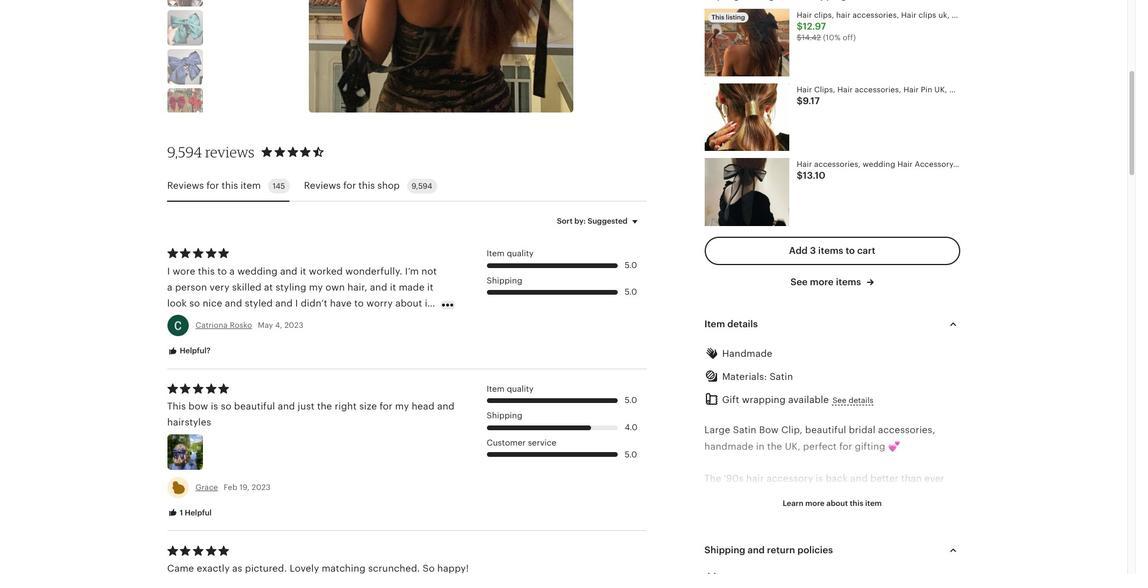 Task type: vqa. For each thing, say whether or not it's contained in the screenshot.
19- corresponding to Est. arrival by Dec 19-29
no



Task type: describe. For each thing, give the bounding box(es) containing it.
and up love
[[225, 298, 242, 309]]

for inside the our gorgeous parisian🗼 hair bows keep your hair in place all day and look ever so stylish. perfect for day
[[914, 570, 927, 574]]

gift wrapping available see details
[[723, 394, 874, 406]]

the '90s hair accessory is back and better than ever but one hair trend is making a comeback more so than others and we are totally on board: hair bows; the one- stop-shop for a chic and easier-than-ever updo! 💁‍♀️
[[705, 473, 958, 533]]

shipping and return policies button
[[694, 536, 971, 565]]

came exactly as pictured. lovely matching scrunched. so happy!
[[167, 563, 469, 574]]

styling
[[276, 282, 307, 293]]

learn more about this item
[[783, 499, 882, 508]]

not
[[422, 266, 437, 277]]

may
[[258, 321, 273, 330]]

is inside this bow is so beautiful and just the right size for my head and hairstyles
[[211, 401, 218, 412]]

wedding
[[238, 266, 278, 277]]

service
[[528, 438, 557, 447]]

shipping for 4.0
[[487, 411, 523, 420]]

hair right 'your' on the right of the page
[[917, 554, 935, 565]]

keep
[[869, 554, 891, 565]]

and right head
[[437, 401, 455, 412]]

feb
[[224, 483, 237, 492]]

a up skilled
[[230, 266, 235, 277]]

day
[[746, 570, 762, 574]]

$ for $ 13.10
[[797, 170, 803, 181]]

accessories,
[[879, 425, 936, 436]]

styled
[[245, 298, 273, 309]]

the
[[705, 473, 722, 484]]

scrunched.
[[368, 563, 420, 574]]

own
[[326, 282, 345, 293]]

are
[[773, 505, 787, 516]]

more inside the '90s hair accessory is back and better than ever but one hair trend is making a comeback more so than others and we are totally on board: hair bows; the one- stop-shop for a chic and easier-than-ever updo! 💁‍♀️
[[896, 489, 920, 500]]

customer
[[487, 438, 526, 447]]

stop-
[[705, 521, 729, 533]]

for inside the '90s hair accessory is back and better than ever but one hair trend is making a comeback more so than others and we are totally on board: hair bows; the one- stop-shop for a chic and easier-than-ever updo! 💁‍♀️
[[754, 521, 767, 533]]

but
[[705, 489, 720, 500]]

this for this listing
[[712, 13, 725, 20]]

3 5.0 from the top
[[625, 396, 637, 405]]

tab list containing reviews for this item
[[167, 172, 647, 202]]

so inside this bow is so beautiful and just the right size for my head and hairstyles
[[221, 401, 232, 412]]

and up comeback
[[851, 473, 868, 484]]

grace
[[196, 483, 218, 492]]

large satin bow clip, beautiful bridal accessories, handmade in the uk, perfect for gifting 💕
[[705, 425, 936, 452]]

at
[[264, 282, 273, 293]]

gifting
[[855, 441, 886, 452]]

materials: satin
[[723, 371, 794, 382]]

for inside this bow is so beautiful and just the right size for my head and hairstyles
[[380, 401, 393, 412]]

$ for $ 12.97 $ 14.42 (10% off)
[[797, 21, 803, 32]]

hair clips hair accessories hair clips uk satin hair bow rouge image
[[167, 88, 203, 124]]

learn
[[783, 499, 804, 508]]

policies
[[798, 544, 833, 556]]

hair clips hair accessories hair clips uk satin hair bow dusty pink image
[[167, 0, 203, 6]]

all
[[733, 570, 743, 574]]

bridal
[[849, 425, 876, 436]]

this bow is so beautiful and just the right size for my head and hairstyles
[[167, 401, 455, 428]]

bows
[[842, 554, 867, 565]]

catriona rosko link
[[196, 321, 252, 330]]

$ 9.17
[[797, 95, 820, 107]]

4 5.0 from the top
[[625, 450, 637, 459]]

happy!
[[438, 563, 469, 574]]

gorgeous
[[725, 554, 769, 565]]

suggested
[[588, 217, 628, 225]]

the inside this bow is so beautiful and just the right size for my head and hairstyles
[[317, 401, 332, 412]]

in for hair
[[937, 554, 946, 565]]

look inside i wore this to a wedding and it worked wonderfully. i'm not a person very skilled at styling my own hair, and it made it look so nice and styled and i didn't have to worry about it falling out. love it.
[[167, 298, 187, 309]]

perfect
[[878, 570, 911, 574]]

and inside dropdown button
[[748, 544, 765, 556]]

about inside dropdown button
[[827, 499, 848, 508]]

9,594 for 9,594 reviews
[[167, 143, 202, 161]]

falling
[[167, 314, 196, 325]]

hair clips, hair accessories, hair pin uk, ponytail holder, metal claw, gifts for her, wedding hair comb, elegant pony cuff, bridesmaid gift image
[[705, 83, 790, 151]]

hair clips, hair accessories, hair clips uk, satin hair bow, gifts for her, bridal hair comb, elegant hair grip, bridesmaid gift, hair pin image
[[705, 9, 790, 76]]

shop inside the '90s hair accessory is back and better than ever but one hair trend is making a comeback more so than others and we are totally on board: hair bows; the one- stop-shop for a chic and easier-than-ever updo! 💁‍♀️
[[729, 521, 751, 533]]

return
[[767, 544, 796, 556]]

grace feb 19, 2023
[[196, 483, 271, 492]]

145
[[273, 182, 285, 191]]

bows;
[[890, 505, 917, 516]]

items for more
[[836, 276, 861, 287]]

and down totally
[[800, 521, 817, 533]]

so
[[423, 563, 435, 574]]

reviews for this item
[[167, 180, 261, 191]]

1 vertical spatial is
[[816, 473, 824, 484]]

uk,
[[785, 441, 801, 452]]

parisian🗼
[[771, 554, 819, 565]]

hair accessories, wedding hair accessory, bridesmaid proposal gift, wedding gift uk, large bridal bow clip, hair clips, hair claw, hair bow image
[[705, 158, 790, 226]]

and left we
[[737, 505, 754, 516]]

and up the styling
[[280, 266, 298, 277]]

add 3 items to cart
[[789, 245, 876, 256]]

person
[[175, 282, 207, 293]]

just
[[298, 401, 315, 412]]

this for this bow is so beautiful and just the right size for my head and hairstyles
[[167, 401, 186, 412]]

materials:
[[723, 371, 767, 382]]

hair up we
[[743, 489, 761, 500]]

hair left bows
[[822, 554, 840, 565]]

came
[[167, 563, 194, 574]]

wonderfully.
[[346, 266, 403, 277]]

satin for materials:
[[770, 371, 794, 382]]

available
[[789, 394, 829, 406]]

9.17
[[803, 95, 820, 107]]

my inside i wore this to a wedding and it worked wonderfully. i'm not a person very skilled at styling my own hair, and it made it look so nice and styled and i didn't have to worry about it falling out. love it.
[[309, 282, 323, 293]]

head
[[412, 401, 435, 412]]

rosko
[[230, 321, 252, 330]]

trend
[[763, 489, 788, 500]]

on
[[821, 505, 833, 516]]

catriona rosko may 4, 2023
[[196, 321, 304, 330]]

ever inside the our gorgeous parisian🗼 hair bows keep your hair in place all day and look ever so stylish. perfect for day
[[807, 570, 827, 574]]

item inside dropdown button
[[705, 318, 725, 330]]

13.10
[[803, 170, 826, 181]]

reviews for reviews for this shop
[[304, 180, 341, 191]]

1 vertical spatial i
[[295, 298, 298, 309]]

sort by: suggested button
[[548, 209, 651, 234]]

4.0
[[625, 423, 638, 432]]

0 vertical spatial i
[[167, 266, 170, 277]]

9,594 for 9,594
[[412, 182, 432, 191]]

and left just at the left bottom of page
[[278, 401, 295, 412]]

made
[[399, 282, 425, 293]]

0 vertical spatial shop
[[378, 180, 400, 191]]

items for 3
[[819, 245, 844, 256]]

quality for 4.0
[[507, 384, 534, 393]]

item details button
[[694, 310, 971, 339]]

$ 13.10
[[797, 170, 826, 181]]

others
[[705, 505, 734, 516]]

bow
[[189, 401, 208, 412]]

cart
[[858, 245, 876, 256]]

love
[[219, 314, 241, 325]]

out.
[[198, 314, 217, 325]]

to for a
[[217, 266, 227, 277]]

2 $ from the top
[[797, 33, 802, 42]]

learn more about this item button
[[774, 493, 891, 515]]

one
[[723, 489, 740, 500]]

my inside this bow is so beautiful and just the right size for my head and hairstyles
[[395, 401, 409, 412]]



Task type: locate. For each thing, give the bounding box(es) containing it.
'90s
[[724, 473, 744, 484]]

shipping for 5.0
[[487, 276, 523, 285]]

1 horizontal spatial reviews
[[304, 180, 341, 191]]

we
[[757, 505, 770, 516]]

quality for 5.0
[[507, 249, 534, 258]]

2 reviews from the left
[[304, 180, 341, 191]]

i left wore
[[167, 266, 170, 277]]

add
[[789, 245, 808, 256]]

shipping
[[487, 276, 523, 285], [487, 411, 523, 420], [705, 544, 746, 556]]

this inside this bow is so beautiful and just the right size for my head and hairstyles
[[167, 401, 186, 412]]

0 vertical spatial look
[[167, 298, 187, 309]]

0 vertical spatial satin
[[770, 371, 794, 382]]

making
[[801, 489, 834, 500]]

0 vertical spatial details
[[728, 318, 758, 330]]

0 vertical spatial 2023
[[285, 321, 304, 330]]

it
[[300, 266, 306, 277], [390, 282, 396, 293], [427, 282, 434, 293], [425, 298, 431, 309]]

2023 right 4,
[[285, 321, 304, 330]]

0 horizontal spatial look
[[167, 298, 187, 309]]

the inside large satin bow clip, beautiful bridal accessories, handmade in the uk, perfect for gifting 💕
[[768, 441, 783, 452]]

bow
[[759, 425, 779, 436]]

for
[[207, 180, 219, 191], [343, 180, 356, 191], [380, 401, 393, 412], [840, 441, 853, 452], [754, 521, 767, 533], [914, 570, 927, 574]]

1 vertical spatial 2023
[[252, 483, 271, 492]]

in down 💁‍♀️
[[937, 554, 946, 565]]

customer service
[[487, 438, 557, 447]]

in inside the our gorgeous parisian🗼 hair bows keep your hair in place all day and look ever so stylish. perfect for day
[[937, 554, 946, 565]]

item for 5.0
[[487, 249, 505, 258]]

3 $ from the top
[[797, 95, 803, 107]]

0 horizontal spatial this
[[167, 401, 186, 412]]

1 horizontal spatial the
[[768, 441, 783, 452]]

to up very
[[217, 266, 227, 277]]

chic
[[777, 521, 797, 533]]

satin inside large satin bow clip, beautiful bridal accessories, handmade in the uk, perfect for gifting 💕
[[733, 425, 757, 436]]

2 vertical spatial to
[[355, 298, 364, 309]]

1 horizontal spatial i
[[295, 298, 298, 309]]

0 vertical spatial item quality
[[487, 249, 534, 258]]

0 horizontal spatial item
[[241, 180, 261, 191]]

the inside the '90s hair accessory is back and better than ever but one hair trend is making a comeback more so than others and we are totally on board: hair bows; the one- stop-shop for a chic and easier-than-ever updo! 💁‍♀️
[[920, 505, 935, 516]]

2 quality from the top
[[507, 384, 534, 393]]

our gorgeous parisian🗼 hair bows keep your hair in place all day and look ever so stylish. perfect for day
[[705, 554, 951, 574]]

0 vertical spatial beautiful
[[234, 401, 275, 412]]

the down bow at the right bottom of page
[[768, 441, 783, 452]]

sort
[[557, 217, 573, 225]]

1 horizontal spatial details
[[849, 396, 874, 405]]

comeback
[[845, 489, 893, 500]]

in inside large satin bow clip, beautiful bridal accessories, handmade in the uk, perfect for gifting 💕
[[756, 441, 765, 452]]

beautiful for so
[[234, 401, 275, 412]]

14.42
[[802, 33, 821, 42]]

reviews for this shop
[[304, 180, 400, 191]]

a down back
[[837, 489, 842, 500]]

0 vertical spatial quality
[[507, 249, 534, 258]]

tab list
[[167, 172, 647, 202]]

1
[[180, 508, 183, 517]]

than
[[902, 473, 922, 484], [936, 489, 956, 500]]

2 vertical spatial ever
[[807, 570, 827, 574]]

items
[[819, 245, 844, 256], [836, 276, 861, 287]]

0 vertical spatial 9,594
[[167, 143, 202, 161]]

1 vertical spatial to
[[217, 266, 227, 277]]

clip,
[[782, 425, 803, 436]]

0 horizontal spatial to
[[217, 266, 227, 277]]

so right the bow on the bottom left
[[221, 401, 232, 412]]

3
[[810, 245, 816, 256]]

1 vertical spatial shipping
[[487, 411, 523, 420]]

1 horizontal spatial ever
[[875, 521, 895, 533]]

0 vertical spatial this
[[712, 13, 725, 20]]

0 vertical spatial item
[[487, 249, 505, 258]]

0 horizontal spatial my
[[309, 282, 323, 293]]

i wore this to a wedding and it worked wonderfully. i'm not a person very skilled at styling my own hair, and it made it look so nice and styled and i didn't have to worry about it falling out. love it.
[[167, 266, 437, 325]]

this for item
[[222, 180, 238, 191]]

0 vertical spatial shipping
[[487, 276, 523, 285]]

1 vertical spatial my
[[395, 401, 409, 412]]

💕
[[888, 441, 900, 452]]

right
[[335, 401, 357, 412]]

0 vertical spatial items
[[819, 245, 844, 256]]

it.
[[244, 314, 253, 325]]

2 horizontal spatial ever
[[925, 473, 945, 484]]

this inside i wore this to a wedding and it worked wonderfully. i'm not a person very skilled at styling my own hair, and it made it look so nice and styled and i didn't have to worry about it falling out. love it.
[[198, 266, 215, 277]]

$ for $ 9.17
[[797, 95, 803, 107]]

look down parisian🗼
[[785, 570, 805, 574]]

2 vertical spatial shipping
[[705, 544, 746, 556]]

item quality for 4.0
[[487, 384, 534, 393]]

1 5.0 from the top
[[625, 260, 637, 270]]

ever down policies
[[807, 570, 827, 574]]

is down accessory
[[791, 489, 798, 500]]

and up worry
[[370, 282, 388, 293]]

ever
[[925, 473, 945, 484], [875, 521, 895, 533], [807, 570, 827, 574]]

1 item quality from the top
[[487, 249, 534, 258]]

this for to
[[198, 266, 215, 277]]

details up bridal
[[849, 396, 874, 405]]

this left listing
[[712, 13, 725, 20]]

details up handmade
[[728, 318, 758, 330]]

1 helpful
[[178, 508, 212, 517]]

see details link
[[833, 396, 874, 406]]

$ left (10%
[[797, 33, 802, 42]]

see down add
[[791, 276, 808, 287]]

hair right '90s
[[747, 473, 764, 484]]

2 horizontal spatial is
[[816, 473, 824, 484]]

1 horizontal spatial this
[[712, 13, 725, 20]]

0 vertical spatial ever
[[925, 473, 945, 484]]

1 horizontal spatial is
[[791, 489, 798, 500]]

1 horizontal spatial shop
[[729, 521, 751, 533]]

item
[[487, 249, 505, 258], [705, 318, 725, 330], [487, 384, 505, 393]]

1 vertical spatial quality
[[507, 384, 534, 393]]

1 horizontal spatial 9,594
[[412, 182, 432, 191]]

1 horizontal spatial item
[[866, 499, 882, 508]]

and
[[280, 266, 298, 277], [370, 282, 388, 293], [225, 298, 242, 309], [275, 298, 293, 309], [278, 401, 295, 412], [437, 401, 455, 412], [851, 473, 868, 484], [737, 505, 754, 516], [800, 521, 817, 533], [748, 544, 765, 556], [765, 570, 782, 574]]

0 horizontal spatial satin
[[733, 425, 757, 436]]

0 vertical spatial is
[[211, 401, 218, 412]]

this
[[222, 180, 238, 191], [359, 180, 375, 191], [198, 266, 215, 277], [850, 499, 864, 508]]

so down 'person'
[[189, 298, 200, 309]]

0 horizontal spatial 9,594
[[167, 143, 202, 161]]

place
[[705, 570, 730, 574]]

details
[[728, 318, 758, 330], [849, 396, 874, 405]]

1 vertical spatial ever
[[875, 521, 895, 533]]

0 horizontal spatial is
[[211, 401, 218, 412]]

item details
[[705, 318, 758, 330]]

hairstyles
[[167, 417, 211, 428]]

have
[[330, 298, 352, 309]]

my left head
[[395, 401, 409, 412]]

more inside dropdown button
[[806, 499, 825, 508]]

satin for large
[[733, 425, 757, 436]]

hair clips hair accessories hair clips uk satin hair bow navy image
[[167, 49, 203, 85]]

1 horizontal spatial in
[[937, 554, 946, 565]]

beautiful up the perfect
[[806, 425, 847, 436]]

accessory
[[767, 473, 814, 484]]

listing
[[726, 13, 745, 20]]

0 vertical spatial see
[[791, 276, 808, 287]]

item up than-
[[866, 499, 882, 508]]

0 horizontal spatial beautiful
[[234, 401, 275, 412]]

hair clips hair accessories hair clips uk satin hair bow emerald image
[[167, 10, 203, 45]]

see inside gift wrapping available see details
[[833, 396, 847, 405]]

matching
[[322, 563, 366, 574]]

and right the 'day'
[[765, 570, 782, 574]]

0 horizontal spatial about
[[396, 298, 422, 309]]

1 vertical spatial beautiful
[[806, 425, 847, 436]]

1 reviews from the left
[[167, 180, 204, 191]]

0 vertical spatial than
[[902, 473, 922, 484]]

worry
[[367, 298, 393, 309]]

0 vertical spatial item
[[241, 180, 261, 191]]

this up the hairstyles
[[167, 401, 186, 412]]

didn't
[[301, 298, 328, 309]]

details inside dropdown button
[[728, 318, 758, 330]]

beautiful inside this bow is so beautiful and just the right size for my head and hairstyles
[[234, 401, 275, 412]]

0 horizontal spatial reviews
[[167, 180, 204, 191]]

ever down the hair in the right of the page
[[875, 521, 895, 533]]

to left cart
[[846, 245, 855, 256]]

items right 3
[[819, 245, 844, 256]]

1 vertical spatial 9,594
[[412, 182, 432, 191]]

details inside gift wrapping available see details
[[849, 396, 874, 405]]

1 vertical spatial than
[[936, 489, 956, 500]]

hair
[[868, 505, 887, 516]]

1 vertical spatial item quality
[[487, 384, 534, 393]]

0 vertical spatial to
[[846, 245, 855, 256]]

0 horizontal spatial see
[[791, 276, 808, 287]]

quality
[[507, 249, 534, 258], [507, 384, 534, 393]]

i
[[167, 266, 170, 277], [295, 298, 298, 309]]

i down the styling
[[295, 298, 298, 309]]

9,594 reviews
[[167, 143, 255, 161]]

2 item quality from the top
[[487, 384, 534, 393]]

hair,
[[348, 282, 368, 293]]

1 horizontal spatial to
[[355, 298, 364, 309]]

to down hair,
[[355, 298, 364, 309]]

0 horizontal spatial i
[[167, 266, 170, 277]]

1 vertical spatial the
[[768, 441, 783, 452]]

reviews
[[205, 143, 255, 161]]

2 5.0 from the top
[[625, 287, 637, 297]]

this for shop
[[359, 180, 375, 191]]

and inside the our gorgeous parisian🗼 hair bows keep your hair in place all day and look ever so stylish. perfect for day
[[765, 570, 782, 574]]

ever up one-
[[925, 473, 945, 484]]

1 quality from the top
[[507, 249, 534, 258]]

reviews down 9,594 reviews
[[167, 180, 204, 191]]

beautiful
[[234, 401, 275, 412], [806, 425, 847, 436]]

2 vertical spatial is
[[791, 489, 798, 500]]

1 vertical spatial in
[[937, 554, 946, 565]]

item
[[241, 180, 261, 191], [866, 499, 882, 508]]

to for cart
[[846, 245, 855, 256]]

this inside dropdown button
[[850, 499, 864, 508]]

0 horizontal spatial shop
[[378, 180, 400, 191]]

a left 'person'
[[167, 282, 173, 293]]

0 horizontal spatial ever
[[807, 570, 827, 574]]

this listing
[[712, 13, 745, 20]]

so down shipping and return policies dropdown button
[[830, 570, 840, 574]]

in for handmade
[[756, 441, 765, 452]]

the right just at the left bottom of page
[[317, 401, 332, 412]]

so inside the our gorgeous parisian🗼 hair bows keep your hair in place all day and look ever so stylish. perfect for day
[[830, 570, 840, 574]]

as
[[232, 563, 243, 574]]

1 horizontal spatial look
[[785, 570, 805, 574]]

1 vertical spatial about
[[827, 499, 848, 508]]

totally
[[790, 505, 819, 516]]

catriona
[[196, 321, 228, 330]]

my up didn't
[[309, 282, 323, 293]]

items inside button
[[819, 245, 844, 256]]

look inside the our gorgeous parisian🗼 hair bows keep your hair in place all day and look ever so stylish. perfect for day
[[785, 570, 805, 574]]

2023
[[285, 321, 304, 330], [252, 483, 271, 492]]

is right the bow on the bottom left
[[211, 401, 218, 412]]

to inside button
[[846, 245, 855, 256]]

more for learn more about this item
[[806, 499, 825, 508]]

1 horizontal spatial about
[[827, 499, 848, 508]]

0 horizontal spatial details
[[728, 318, 758, 330]]

1 vertical spatial satin
[[733, 425, 757, 436]]

so
[[189, 298, 200, 309], [221, 401, 232, 412], [922, 489, 933, 500], [830, 570, 840, 574]]

satin up handmade at the bottom right
[[733, 425, 757, 436]]

look up "falling"
[[167, 298, 187, 309]]

shipping inside dropdown button
[[705, 544, 746, 556]]

item left the 145
[[241, 180, 261, 191]]

2 horizontal spatial the
[[920, 505, 935, 516]]

1 vertical spatial see
[[833, 396, 847, 405]]

items down add 3 items to cart button
[[836, 276, 861, 287]]

beautiful inside large satin bow clip, beautiful bridal accessories, handmade in the uk, perfect for gifting 💕
[[806, 425, 847, 436]]

reviews
[[167, 180, 204, 191], [304, 180, 341, 191]]

0 horizontal spatial in
[[756, 441, 765, 452]]

by:
[[575, 217, 586, 225]]

and down the styling
[[275, 298, 293, 309]]

beautiful left just at the left bottom of page
[[234, 401, 275, 412]]

0 vertical spatial the
[[317, 401, 332, 412]]

and up the 'day'
[[748, 544, 765, 556]]

item quality for 5.0
[[487, 249, 534, 258]]

1 horizontal spatial my
[[395, 401, 409, 412]]

in down bow at the right bottom of page
[[756, 441, 765, 452]]

1 vertical spatial items
[[836, 276, 861, 287]]

updo!
[[897, 521, 924, 533]]

19,
[[240, 483, 250, 492]]

reviews right the 145
[[304, 180, 341, 191]]

0 horizontal spatial the
[[317, 401, 332, 412]]

beautiful for clip,
[[806, 425, 847, 436]]

4 $ from the top
[[797, 170, 803, 181]]

view details of this review photo by grace image
[[167, 434, 203, 470]]

0 vertical spatial in
[[756, 441, 765, 452]]

1 vertical spatial shop
[[729, 521, 751, 533]]

a left chic
[[769, 521, 775, 533]]

$ up 14.42 at right top
[[797, 21, 803, 32]]

back
[[826, 473, 848, 484]]

0 horizontal spatial than
[[902, 473, 922, 484]]

this
[[712, 13, 725, 20], [167, 401, 186, 412]]

than right better
[[902, 473, 922, 484]]

sort by: suggested
[[557, 217, 628, 225]]

1 horizontal spatial satin
[[770, 371, 794, 382]]

so up 💁‍♀️
[[922, 489, 933, 500]]

grace link
[[196, 483, 218, 492]]

board:
[[836, 505, 866, 516]]

stylish.
[[843, 570, 875, 574]]

1 vertical spatial this
[[167, 401, 186, 412]]

so inside the '90s hair accessory is back and better than ever but one hair trend is making a comeback more so than others and we are totally on board: hair bows; the one- stop-shop for a chic and easier-than-ever updo! 💁‍♀️
[[922, 489, 933, 500]]

is up the making
[[816, 473, 824, 484]]

0 horizontal spatial 2023
[[252, 483, 271, 492]]

0 vertical spatial my
[[309, 282, 323, 293]]

item for 4.0
[[487, 384, 505, 393]]

1 horizontal spatial beautiful
[[806, 425, 847, 436]]

1 vertical spatial item
[[866, 499, 882, 508]]

shipping and return policies
[[705, 544, 833, 556]]

so inside i wore this to a wedding and it worked wonderfully. i'm not a person very skilled at styling my own hair, and it made it look so nice and styled and i didn't have to worry about it falling out. love it.
[[189, 298, 200, 309]]

for inside large satin bow clip, beautiful bridal accessories, handmade in the uk, perfect for gifting 💕
[[840, 441, 853, 452]]

satin up gift wrapping available see details
[[770, 371, 794, 382]]

lovely
[[290, 563, 319, 574]]

1 horizontal spatial see
[[833, 396, 847, 405]]

0 vertical spatial about
[[396, 298, 422, 309]]

worked
[[309, 266, 343, 277]]

1 vertical spatial details
[[849, 396, 874, 405]]

1 vertical spatial look
[[785, 570, 805, 574]]

shop
[[378, 180, 400, 191], [729, 521, 751, 533]]

the up 💁‍♀️
[[920, 505, 935, 516]]

2 vertical spatial item
[[487, 384, 505, 393]]

1 horizontal spatial 2023
[[285, 321, 304, 330]]

easier-
[[820, 521, 851, 533]]

1 horizontal spatial than
[[936, 489, 956, 500]]

2 vertical spatial the
[[920, 505, 935, 516]]

1 $ from the top
[[797, 21, 803, 32]]

exactly
[[197, 563, 230, 574]]

$ right hair clips, hair accessories, hair pin uk, ponytail holder, metal claw, gifts for her, wedding hair comb, elegant pony cuff, bridesmaid gift image
[[797, 95, 803, 107]]

more for see more items
[[810, 276, 834, 287]]

2023 right 19,
[[252, 483, 271, 492]]

1 vertical spatial item
[[705, 318, 725, 330]]

about inside i wore this to a wedding and it worked wonderfully. i'm not a person very skilled at styling my own hair, and it made it look so nice and styled and i didn't have to worry about it falling out. love it.
[[396, 298, 422, 309]]

reviews for reviews for this item
[[167, 180, 204, 191]]

pictured.
[[245, 563, 287, 574]]

2 horizontal spatial to
[[846, 245, 855, 256]]

item inside dropdown button
[[866, 499, 882, 508]]

gift
[[723, 394, 740, 406]]

$ right hair accessories, wedding hair accessory, bridesmaid proposal gift, wedding gift uk, large bridal bow clip, hair clips, hair claw, hair bow image
[[797, 170, 803, 181]]

than up one-
[[936, 489, 956, 500]]

see right available
[[833, 396, 847, 405]]



